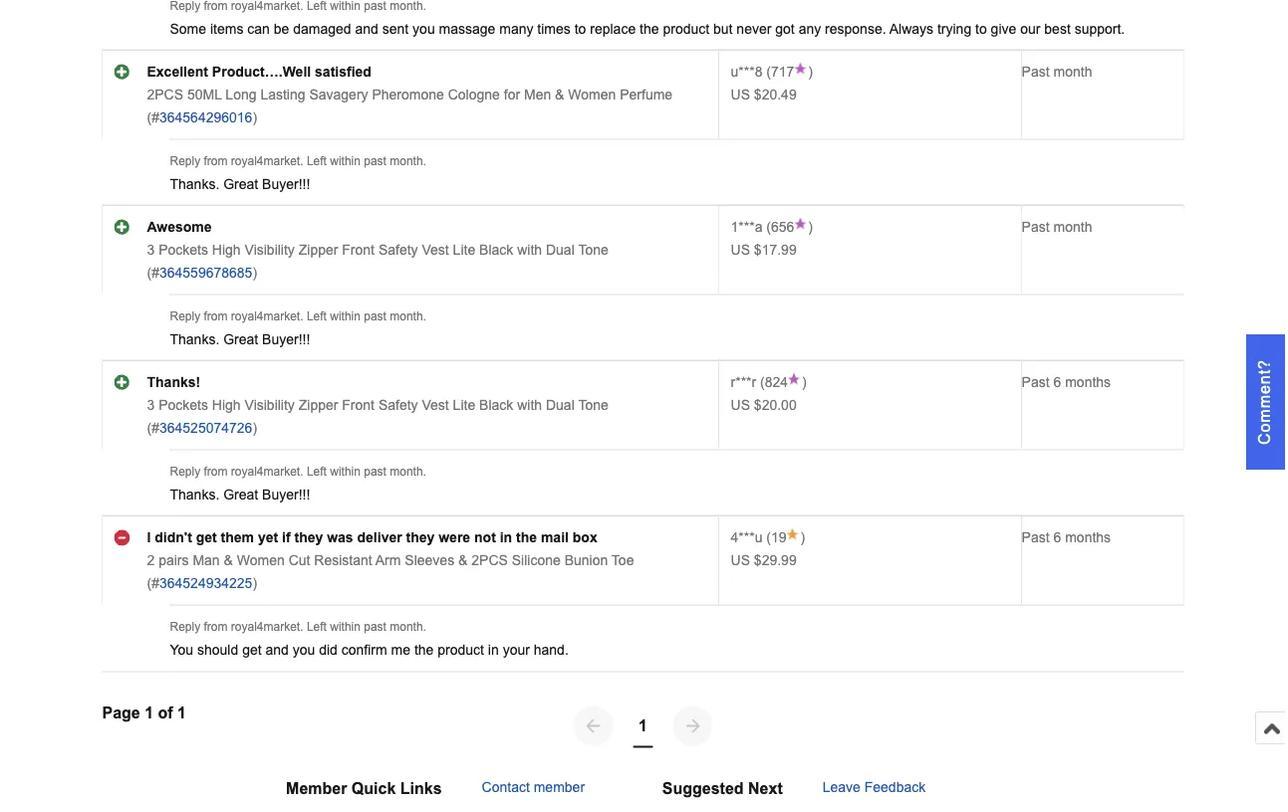 Task type: vqa. For each thing, say whether or not it's contained in the screenshot.
any at the right of the page
yes



Task type: locate. For each thing, give the bounding box(es) containing it.
from down 364559678685 )
[[204, 310, 228, 323]]

get
[[196, 530, 217, 545], [242, 643, 262, 658]]

past for 5th left within past month. element
[[364, 621, 386, 634]]

2 zipper from the top
[[299, 397, 338, 413]]

1 vertical spatial past 6 months
[[1022, 530, 1111, 545]]

product left but
[[663, 21, 709, 36]]

0 vertical spatial with
[[517, 242, 542, 258]]

product left your
[[438, 643, 484, 658]]

1
[[145, 705, 154, 723], [177, 705, 186, 723], [639, 718, 648, 735]]

feedback replied by seller royal4market. element down 364559678685 )
[[170, 310, 300, 323]]

feedback left by buyer. element up us $20.00
[[731, 375, 756, 390]]

pockets down thanks! element
[[159, 397, 208, 413]]

thanks. great buyer!!! element down 364559678685 )
[[170, 332, 310, 347]]

r***r
[[731, 375, 756, 390]]

1 vertical spatial front
[[342, 397, 375, 413]]

1 royal4market from the top
[[231, 154, 300, 168]]

left
[[307, 154, 327, 168], [307, 310, 327, 323], [307, 465, 327, 479], [307, 621, 327, 634]]

3 (# from the top
[[147, 420, 159, 436]]

from down 364525074726 )
[[204, 465, 228, 479]]

1 vertical spatial zipper
[[299, 397, 338, 413]]

3 pockets high visibility zipper front safety vest lite black with dual tone (#
[[147, 242, 608, 280], [147, 397, 608, 436]]

3 . from the top
[[300, 465, 303, 479]]

4 reply from the top
[[170, 621, 200, 634]]

1 vertical spatial past 6 months element
[[1022, 530, 1111, 545]]

cut
[[289, 553, 310, 568]]

for
[[504, 87, 520, 102]]

2 3 pockets high visibility zipper front safety vest lite black with dual tone (# from the top
[[147, 397, 608, 436]]

2 lite from the top
[[453, 397, 475, 413]]

3 down awesome
[[147, 242, 155, 258]]

thanks. up the didn't
[[170, 487, 219, 503]]

past for $20.49
[[1022, 64, 1050, 79]]

1 3 from the top
[[147, 242, 155, 258]]

2 visibility from the top
[[245, 397, 295, 413]]

1 front from the top
[[342, 242, 375, 258]]

reply for 3rd left within past month. element from the bottom of the page's feedback replied by seller royal4market. element
[[170, 310, 200, 323]]

feedback left by buyer. element containing r***r
[[731, 375, 756, 390]]

silicone
[[512, 553, 561, 568]]

from up should
[[204, 621, 228, 634]]

1 6 from the top
[[1054, 375, 1061, 390]]

feedback replied by seller royal4market. element up should
[[170, 621, 300, 634]]

us down r***r
[[731, 397, 750, 413]]

pockets down awesome
[[159, 242, 208, 258]]

3 thanks. from the top
[[170, 487, 219, 503]]

5 left within past month. element from the top
[[307, 621, 426, 634]]

1 horizontal spatial the
[[516, 530, 537, 545]]

3 past from the top
[[1022, 375, 1050, 390]]

0 vertical spatial in
[[500, 530, 512, 545]]

2 vertical spatial reply from royal4market . left within past month. thanks. great buyer!!!
[[170, 465, 426, 503]]

past for $29.99
[[1022, 530, 1050, 545]]

2 past from the top
[[1022, 219, 1050, 235]]

man
[[193, 553, 220, 568]]

4 us from the top
[[731, 553, 750, 568]]

3 reply from royal4market . left within past month. thanks. great buyer!!! from the top
[[170, 465, 426, 503]]

0 vertical spatial dual
[[546, 242, 575, 258]]

(# down thanks! element
[[147, 420, 159, 436]]

2pcs down the excellent
[[147, 87, 183, 102]]

1 horizontal spatial they
[[406, 530, 435, 545]]

1 great from the top
[[223, 176, 258, 192]]

product inside reply from royal4market . left within past month. you should get and you did confirm me the product in your hand.
[[438, 643, 484, 658]]

2 past 6 months element from the top
[[1022, 530, 1111, 545]]

not
[[474, 530, 496, 545]]

sent
[[382, 21, 409, 36]]

thanks. for thanks. great buyer!!! element for feedback replied by seller royal4market. element associated with 4th left within past month. element
[[170, 487, 219, 503]]

women inside 2 pairs man & women cut resistant arm sleeves & 2pcs silicone bunion toe (#
[[237, 553, 285, 568]]

dual for us $20.00
[[546, 397, 575, 413]]

0 vertical spatial visibility
[[245, 242, 295, 258]]

royal4market inside reply from royal4market . left within past month. you should get and you did confirm me the product in your hand.
[[231, 621, 300, 634]]

3 month. from the top
[[390, 465, 426, 479]]

0 horizontal spatial they
[[294, 530, 323, 545]]

2 month. from the top
[[390, 310, 426, 323]]

feedback replied by seller royal4market. element up items
[[170, 0, 300, 12]]

2 black from the top
[[479, 397, 513, 413]]

reply inside reply from royal4market . left within past month. you should get and you did confirm me the product in your hand.
[[170, 621, 200, 634]]

royal4market for feedback replied by seller royal4market. element associated with 4th left within past month. element from the bottom of the page
[[231, 154, 300, 168]]

0 vertical spatial vest
[[422, 242, 449, 258]]

0 vertical spatial thanks. great buyer!!! element
[[170, 176, 310, 192]]

us down "4***u"
[[731, 553, 750, 568]]

black
[[479, 242, 513, 258], [479, 397, 513, 413]]

( 824
[[756, 375, 788, 390]]

1 past month from the top
[[1022, 64, 1092, 79]]

0 horizontal spatial you
[[293, 643, 315, 658]]

1 vertical spatial 3 pockets high visibility zipper front safety vest lite black with dual tone (#
[[147, 397, 608, 436]]

& for resistant
[[458, 553, 468, 568]]

visibility
[[245, 242, 295, 258], [245, 397, 295, 413]]

safety
[[378, 242, 418, 258], [378, 397, 418, 413]]

past month for us $17.99
[[1022, 219, 1092, 235]]

past inside reply from royal4market . left within past month. you should get and you did confirm me the product in your hand.
[[364, 621, 386, 634]]

2 reply from the top
[[170, 310, 200, 323]]

1 horizontal spatial in
[[500, 530, 512, 545]]

2 month from the top
[[1054, 219, 1092, 235]]

front
[[342, 242, 375, 258], [342, 397, 375, 413]]

tone
[[578, 242, 608, 258], [578, 397, 608, 413]]

0 vertical spatial past month element
[[1022, 64, 1092, 79]]

past 6 months element for $20.00
[[1022, 375, 1111, 390]]

tone for us $20.00
[[578, 397, 608, 413]]

1 navigation
[[573, 705, 713, 749]]

from
[[204, 154, 228, 168], [204, 310, 228, 323], [204, 465, 228, 479], [204, 621, 228, 634]]

feedback left by buyer. element up us $17.99
[[731, 219, 763, 235]]

within for 5th left within past month. element
[[330, 621, 361, 634]]

3 us from the top
[[731, 397, 750, 413]]

0 vertical spatial get
[[196, 530, 217, 545]]

in left your
[[488, 643, 499, 658]]

6 for us $29.99
[[1054, 530, 1061, 545]]

2 vertical spatial thanks.
[[170, 487, 219, 503]]

member
[[534, 781, 585, 796]]

safety for 364525074726 )
[[378, 397, 418, 413]]

within for 4th left within past month. element
[[330, 465, 361, 479]]

19
[[771, 530, 787, 545]]

( right r***r
[[760, 375, 765, 390]]

1 vertical spatial 3
[[147, 397, 155, 413]]

us down 1***a
[[731, 242, 750, 258]]

0 horizontal spatial and
[[266, 643, 289, 658]]

to right the times
[[575, 21, 586, 36]]

should
[[197, 643, 238, 658]]

left inside reply from royal4market . left within past month. you should get and you did confirm me the product in your hand.
[[307, 621, 327, 634]]

feedback replied by seller royal4market. element down 364564296016 )
[[170, 154, 300, 168]]

1 us from the top
[[731, 87, 750, 102]]

3 within from the top
[[330, 465, 361, 479]]

pockets
[[159, 242, 208, 258], [159, 397, 208, 413]]

3 buyer!!! from the top
[[262, 487, 310, 503]]

2 tone from the top
[[578, 397, 608, 413]]

1 vertical spatial get
[[242, 643, 262, 658]]

1 thanks. great buyer!!! element from the top
[[170, 176, 310, 192]]

0 vertical spatial the
[[640, 21, 659, 36]]

thanks. great buyer!!! element for 3rd left within past month. element from the bottom of the page's feedback replied by seller royal4market. element
[[170, 332, 310, 347]]

0 vertical spatial 3
[[147, 242, 155, 258]]

great up them
[[223, 487, 258, 503]]

1 vertical spatial 2pcs
[[471, 553, 508, 568]]

3 great from the top
[[223, 487, 258, 503]]

4 (# from the top
[[147, 576, 159, 591]]

1 month from the top
[[1054, 64, 1092, 79]]

pockets for thanks!
[[159, 397, 208, 413]]

0 vertical spatial front
[[342, 242, 375, 258]]

1 past month element from the top
[[1022, 64, 1092, 79]]

the for in
[[516, 530, 537, 545]]

feedback left by buyer. element containing u***8
[[731, 64, 763, 79]]

your
[[503, 643, 530, 658]]

us for us $17.99
[[731, 242, 750, 258]]

1 vertical spatial dual
[[546, 397, 575, 413]]

1 vertical spatial women
[[237, 553, 285, 568]]

lite for 364559678685 )
[[453, 242, 475, 258]]

feedback
[[864, 781, 926, 796]]

& right men at the top of page
[[555, 87, 564, 102]]

and left did
[[266, 643, 289, 658]]

2 pockets from the top
[[159, 397, 208, 413]]

2 feedback replied by seller royal4market. element from the top
[[170, 154, 300, 168]]

1 visibility from the top
[[245, 242, 295, 258]]

4 within from the top
[[330, 621, 361, 634]]

0 vertical spatial 3 pockets high visibility zipper front safety vest lite black with dual tone (#
[[147, 242, 608, 280]]

(# down the excellent
[[147, 110, 159, 125]]

.
[[300, 154, 303, 168], [300, 310, 303, 323], [300, 465, 303, 479], [300, 621, 303, 634]]

visibility up 364525074726 )
[[245, 397, 295, 413]]

feedback left by buyer. element
[[731, 64, 763, 79], [731, 219, 763, 235], [731, 375, 756, 390], [731, 530, 763, 545]]

sleeves
[[405, 553, 454, 568]]

2 past 6 months from the top
[[1022, 530, 1111, 545]]

reply from royal4market . left within past month. you should get and you did confirm me the product in your hand.
[[170, 621, 569, 658]]

1 vertical spatial past month
[[1022, 219, 1092, 235]]

2 front from the top
[[342, 397, 375, 413]]

get up man
[[196, 530, 217, 545]]

3 thanks. great buyer!!! element from the top
[[170, 487, 310, 503]]

0 vertical spatial thanks.
[[170, 176, 219, 192]]

royal4market down 364559678685 )
[[231, 310, 300, 323]]

1 left from the top
[[307, 154, 327, 168]]

1 vertical spatial safety
[[378, 397, 418, 413]]

2 vertical spatial thanks. great buyer!!! element
[[170, 487, 310, 503]]

1 vertical spatial you
[[293, 643, 315, 658]]

1 horizontal spatial 2pcs
[[471, 553, 508, 568]]

reply from royal4market . left within past month. thanks. great buyer!!! for 3rd left within past month. element from the bottom of the page's feedback replied by seller royal4market. element
[[170, 310, 426, 347]]

month
[[1054, 64, 1092, 79], [1054, 219, 1092, 235]]

1 to from the left
[[575, 21, 586, 36]]

3 left from the top
[[307, 465, 327, 479]]

364525074726 link
[[159, 420, 252, 436]]

1 vertical spatial 6
[[1054, 530, 1061, 545]]

women left perfume
[[568, 87, 616, 102]]

excellent product….well satisfied element
[[147, 64, 371, 79]]

i didn't get them yet  if they was deliver they were not in the mail box element
[[147, 530, 597, 545]]

1 tone from the top
[[578, 242, 608, 258]]

1 vertical spatial with
[[517, 397, 542, 413]]

0 vertical spatial past 6 months
[[1022, 375, 1111, 390]]

0 horizontal spatial &
[[224, 553, 233, 568]]

2 safety from the top
[[378, 397, 418, 413]]

in inside reply from royal4market . left within past month. you should get and you did confirm me the product in your hand.
[[488, 643, 499, 658]]

3 feedback left by buyer. element from the top
[[731, 375, 756, 390]]

zipper for 364525074726 )
[[299, 397, 338, 413]]

2
[[147, 553, 155, 568]]

2 reply from royal4market . left within past month. thanks. great buyer!!! from the top
[[170, 310, 426, 347]]

2 vertical spatial buyer!!!
[[262, 487, 310, 503]]

royal4market for 3rd left within past month. element from the bottom of the page's feedback replied by seller royal4market. element
[[231, 310, 300, 323]]

1 zipper from the top
[[299, 242, 338, 258]]

and
[[355, 21, 378, 36], [266, 643, 289, 658]]

1 vertical spatial thanks.
[[170, 332, 219, 347]]

thanks. great buyer!!! element
[[170, 176, 310, 192], [170, 332, 310, 347], [170, 487, 310, 503]]

1 black from the top
[[479, 242, 513, 258]]

in
[[500, 530, 512, 545], [488, 643, 499, 658]]

to left give
[[975, 21, 987, 36]]

reply
[[170, 154, 200, 168], [170, 310, 200, 323], [170, 465, 200, 479], [170, 621, 200, 634]]

1 lite from the top
[[453, 242, 475, 258]]

high up 364559678685 )
[[212, 242, 241, 258]]

1 buyer!!! from the top
[[262, 176, 310, 192]]

1 vertical spatial visibility
[[245, 397, 295, 413]]

left for 4th left within past month. element from the bottom of the page
[[307, 154, 327, 168]]

great down 364559678685 )
[[223, 332, 258, 347]]

0 horizontal spatial to
[[575, 21, 586, 36]]

0 horizontal spatial product
[[438, 643, 484, 658]]

us $17.99
[[731, 242, 797, 258]]

thanks. for thanks. great buyer!!! element associated with feedback replied by seller royal4market. element associated with 4th left within past month. element from the bottom of the page
[[170, 176, 219, 192]]

lasting
[[260, 87, 305, 102]]

from down 364564296016 )
[[204, 154, 228, 168]]

1 horizontal spatial product
[[663, 21, 709, 36]]

3 for awesome
[[147, 242, 155, 258]]

long
[[226, 87, 257, 102]]

toe
[[612, 553, 634, 568]]

0 vertical spatial past 6 months element
[[1022, 375, 1111, 390]]

high up 364525074726 )
[[212, 397, 241, 413]]

1 horizontal spatial &
[[458, 553, 468, 568]]

thanks. up awesome
[[170, 176, 219, 192]]

2 thanks. great buyer!!! element from the top
[[170, 332, 310, 347]]

0 horizontal spatial women
[[237, 553, 285, 568]]

2 3 from the top
[[147, 397, 155, 413]]

& down were
[[458, 553, 468, 568]]

member
[[286, 781, 347, 798]]

4 past from the top
[[364, 621, 386, 634]]

past month element
[[1022, 64, 1092, 79], [1022, 219, 1092, 235]]

0 vertical spatial and
[[355, 21, 378, 36]]

1 feedback left by buyer. element from the top
[[731, 64, 763, 79]]

3 reply from the top
[[170, 465, 200, 479]]

1 3 pockets high visibility zipper front safety vest lite black with dual tone (# from the top
[[147, 242, 608, 280]]

with for us $20.00
[[517, 397, 542, 413]]

reply down 364525074726 link at the left bottom of the page
[[170, 465, 200, 479]]

1 horizontal spatial you
[[413, 21, 435, 36]]

1 thanks. from the top
[[170, 176, 219, 192]]

thanks.
[[170, 176, 219, 192], [170, 332, 219, 347], [170, 487, 219, 503]]

thanks. up thanks! element
[[170, 332, 219, 347]]

0 horizontal spatial get
[[196, 530, 217, 545]]

if
[[282, 530, 291, 545]]

reply for feedback replied by seller royal4market. element associated with 4th left within past month. element
[[170, 465, 200, 479]]

4 royal4market from the top
[[231, 621, 300, 634]]

0 vertical spatial lite
[[453, 242, 475, 258]]

1 with from the top
[[517, 242, 542, 258]]

resistant
[[314, 553, 372, 568]]

feedback left by buyer. element containing 4***u
[[731, 530, 763, 545]]

some
[[170, 21, 206, 36]]

past 6 months element
[[1022, 375, 1111, 390], [1022, 530, 1111, 545]]

0 vertical spatial month
[[1054, 64, 1092, 79]]

month for us $17.99
[[1054, 219, 1092, 235]]

1 feedback replied by seller royal4market. element from the top
[[170, 0, 300, 12]]

the right replace
[[640, 21, 659, 36]]

feedback left by buyer. element containing 1***a
[[731, 219, 763, 235]]

1 horizontal spatial get
[[242, 643, 262, 658]]

within inside reply from royal4market . left within past month. you should get and you did confirm me the product in your hand.
[[330, 621, 361, 634]]

the right me
[[414, 643, 434, 658]]

the up silicone
[[516, 530, 537, 545]]

&
[[555, 87, 564, 102], [224, 553, 233, 568], [458, 553, 468, 568]]

2 past from the top
[[364, 310, 386, 323]]

2 horizontal spatial the
[[640, 21, 659, 36]]

1 vertical spatial months
[[1065, 530, 1111, 545]]

( for 19
[[766, 530, 771, 545]]

0 horizontal spatial 2pcs
[[147, 87, 183, 102]]

left for 5th left within past month. element
[[307, 621, 327, 634]]

(
[[766, 64, 771, 79], [766, 219, 771, 235], [760, 375, 765, 390], [766, 530, 771, 545]]

1 within from the top
[[330, 154, 361, 168]]

( for 717
[[766, 64, 771, 79]]

1 vertical spatial high
[[212, 397, 241, 413]]

reply down 364559678685
[[170, 310, 200, 323]]

month. inside reply from royal4market . left within past month. you should get and you did confirm me the product in your hand.
[[390, 621, 426, 634]]

great
[[223, 176, 258, 192], [223, 332, 258, 347], [223, 487, 258, 503]]

thanks. great buyer!!! element down 364564296016 )
[[170, 176, 310, 192]]

2pcs 50ml long lasting savagery pheromone cologne for men & women perfume (#
[[147, 87, 673, 125]]

lite
[[453, 242, 475, 258], [453, 397, 475, 413]]

2 within from the top
[[330, 310, 361, 323]]

2pcs down not
[[471, 553, 508, 568]]

1 vertical spatial vest
[[422, 397, 449, 413]]

1 past from the top
[[364, 154, 386, 168]]

2 to from the left
[[975, 21, 987, 36]]

3
[[147, 242, 155, 258], [147, 397, 155, 413]]

2 us from the top
[[731, 242, 750, 258]]

0 vertical spatial 2pcs
[[147, 87, 183, 102]]

0 horizontal spatial the
[[414, 643, 434, 658]]

us down u***8
[[731, 87, 750, 102]]

3 royal4market from the top
[[231, 465, 300, 479]]

1 vertical spatial the
[[516, 530, 537, 545]]

1 past from the top
[[1022, 64, 1050, 79]]

0 vertical spatial reply from royal4market . left within past month. thanks. great buyer!!!
[[170, 154, 426, 192]]

response.
[[825, 21, 886, 36]]

. for feedback replied by seller royal4market. element associated with 4th left within past month. element from the bottom of the page
[[300, 154, 303, 168]]

past for $17.99
[[1022, 219, 1050, 235]]

pockets for awesome
[[159, 242, 208, 258]]

pheromone
[[372, 87, 444, 102]]

month. for 4th left within past month. element
[[390, 465, 426, 479]]

feedback left by buyer. element for ( 824
[[731, 375, 756, 390]]

1 month. from the top
[[390, 154, 426, 168]]

& inside 2pcs 50ml long lasting savagery pheromone cologne for men & women perfume (#
[[555, 87, 564, 102]]

2 dual from the top
[[546, 397, 575, 413]]

they right if
[[294, 530, 323, 545]]

0 vertical spatial black
[[479, 242, 513, 258]]

past 6 months for us $20.00
[[1022, 375, 1111, 390]]

suggested
[[662, 781, 744, 798]]

you right the sent
[[413, 21, 435, 36]]

month. for 4th left within past month. element from the bottom of the page
[[390, 154, 426, 168]]

items
[[210, 21, 243, 36]]

1 vertical spatial in
[[488, 643, 499, 658]]

month.
[[390, 154, 426, 168], [390, 310, 426, 323], [390, 465, 426, 479], [390, 621, 426, 634]]

(# down awesome element
[[147, 265, 159, 280]]

vest for 364559678685 )
[[422, 242, 449, 258]]

0 vertical spatial pockets
[[159, 242, 208, 258]]

2 6 from the top
[[1054, 530, 1061, 545]]

0 vertical spatial tone
[[578, 242, 608, 258]]

0 vertical spatial 6
[[1054, 375, 1061, 390]]

awesome element
[[147, 219, 212, 235]]

1 vertical spatial thanks. great buyer!!! element
[[170, 332, 310, 347]]

2 vest from the top
[[422, 397, 449, 413]]

women down yet
[[237, 553, 285, 568]]

1 horizontal spatial to
[[975, 21, 987, 36]]

feedback left by buyer. element up us $29.99
[[731, 530, 763, 545]]

left for 4th left within past month. element
[[307, 465, 327, 479]]

buyer!!! for feedback replied by seller royal4market. element associated with 4th left within past month. element from the bottom of the page
[[262, 176, 310, 192]]

1 vertical spatial product
[[438, 643, 484, 658]]

1 horizontal spatial women
[[568, 87, 616, 102]]

you left did
[[293, 643, 315, 658]]

2 left from the top
[[307, 310, 327, 323]]

4 feedback replied by seller royal4market. element from the top
[[170, 465, 300, 479]]

page
[[102, 705, 140, 723]]

and left the sent
[[355, 21, 378, 36]]

past
[[1022, 64, 1050, 79], [1022, 219, 1050, 235], [1022, 375, 1050, 390], [1022, 530, 1050, 545]]

0 vertical spatial past month
[[1022, 64, 1092, 79]]

1 vertical spatial and
[[266, 643, 289, 658]]

0 vertical spatial safety
[[378, 242, 418, 258]]

feedback replied by seller royal4market. element
[[170, 0, 300, 12], [170, 154, 300, 168], [170, 310, 300, 323], [170, 465, 300, 479], [170, 621, 300, 634]]

2 . from the top
[[300, 310, 303, 323]]

4 from from the top
[[204, 621, 228, 634]]

1 vertical spatial buyer!!!
[[262, 332, 310, 347]]

(# down 2
[[147, 576, 159, 591]]

feedback left by buyer. element up the us $20.49
[[731, 64, 763, 79]]

1 vertical spatial great
[[223, 332, 258, 347]]

never
[[737, 21, 771, 36]]

reply for feedback replied by seller royal4market. element associated with 5th left within past month. element
[[170, 621, 200, 634]]

2 months from the top
[[1065, 530, 1111, 545]]

past 6 months element for $29.99
[[1022, 530, 1111, 545]]

1 vertical spatial lite
[[453, 397, 475, 413]]

1 safety from the top
[[378, 242, 418, 258]]

thanks. great buyer!!! element up them
[[170, 487, 310, 503]]

the inside reply from royal4market . left within past month. you should get and you did confirm me the product in your hand.
[[414, 643, 434, 658]]

3 pockets high visibility zipper front safety vest lite black with dual tone (# for 364525074726 )
[[147, 397, 608, 436]]

2 horizontal spatial 1
[[639, 718, 648, 735]]

they up sleeves
[[406, 530, 435, 545]]

0 vertical spatial women
[[568, 87, 616, 102]]

$20.00
[[754, 397, 797, 413]]

in right not
[[500, 530, 512, 545]]

2 vertical spatial the
[[414, 643, 434, 658]]

get inside reply from royal4market . left within past month. you should get and you did confirm me the product in your hand.
[[242, 643, 262, 658]]

( right "4***u"
[[766, 530, 771, 545]]

3 past from the top
[[364, 465, 386, 479]]

2 great from the top
[[223, 332, 258, 347]]

past for 4th left within past month. element
[[364, 465, 386, 479]]

4 past from the top
[[1022, 530, 1050, 545]]

0 vertical spatial buyer!!!
[[262, 176, 310, 192]]

reply up you
[[170, 621, 200, 634]]

get right should
[[242, 643, 262, 658]]

2 horizontal spatial &
[[555, 87, 564, 102]]

1 . from the top
[[300, 154, 303, 168]]

( right u***8
[[766, 64, 771, 79]]

0 horizontal spatial in
[[488, 643, 499, 658]]

2 vertical spatial great
[[223, 487, 258, 503]]

1 reply from royal4market . left within past month. thanks. great buyer!!! from the top
[[170, 154, 426, 192]]

( 656
[[763, 219, 794, 235]]

royal4market down the "lasting" at the left of the page
[[231, 154, 300, 168]]

2 high from the top
[[212, 397, 241, 413]]

feedback replied by seller royal4market. element down 364525074726 )
[[170, 465, 300, 479]]

1 vertical spatial month
[[1054, 219, 1092, 235]]

cologne
[[448, 87, 500, 102]]

4 left within past month. element from the top
[[307, 465, 426, 479]]

1 vertical spatial black
[[479, 397, 513, 413]]

1 vertical spatial past month element
[[1022, 219, 1092, 235]]

feedback replied by seller royal4market. element for 3rd left within past month. element from the bottom of the page
[[170, 310, 300, 323]]

us for us $20.49
[[731, 87, 750, 102]]

past
[[364, 154, 386, 168], [364, 310, 386, 323], [364, 465, 386, 479], [364, 621, 386, 634]]

3 feedback replied by seller royal4market. element from the top
[[170, 310, 300, 323]]

3 down thanks! element
[[147, 397, 155, 413]]

lite for 364525074726 )
[[453, 397, 475, 413]]

great for feedback replied by seller royal4market. element associated with 4th left within past month. element
[[223, 487, 258, 503]]

with for us $17.99
[[517, 242, 542, 258]]

left within past month. element
[[307, 0, 426, 12], [307, 154, 426, 168], [307, 310, 426, 323], [307, 465, 426, 479], [307, 621, 426, 634]]

feedback replied by seller royal4market. element for 4th left within past month. element from the bottom of the page
[[170, 154, 300, 168]]

1 vertical spatial tone
[[578, 397, 608, 413]]

. inside reply from royal4market . left within past month. you should get and you did confirm me the product in your hand.
[[300, 621, 303, 634]]

5 feedback replied by seller royal4market. element from the top
[[170, 621, 300, 634]]

(#
[[147, 110, 159, 125], [147, 265, 159, 280], [147, 420, 159, 436], [147, 576, 159, 591]]

they
[[294, 530, 323, 545], [406, 530, 435, 545]]

month. for 3rd left within past month. element from the bottom of the page
[[390, 310, 426, 323]]

4***u
[[731, 530, 763, 545]]

& right man
[[224, 553, 233, 568]]

past 6 months for us $29.99
[[1022, 530, 1111, 545]]

2 past month element from the top
[[1022, 219, 1092, 235]]

visibility up 364559678685 )
[[245, 242, 295, 258]]

0 vertical spatial zipper
[[299, 242, 338, 258]]

2 royal4market from the top
[[231, 310, 300, 323]]

royal4market up yet
[[231, 465, 300, 479]]

great down 364564296016 )
[[223, 176, 258, 192]]

reply down 364564296016 link
[[170, 154, 200, 168]]

2 with from the top
[[517, 397, 542, 413]]

4 . from the top
[[300, 621, 303, 634]]

reply for feedback replied by seller royal4market. element associated with 4th left within past month. element from the bottom of the page
[[170, 154, 200, 168]]

( right 1***a
[[766, 219, 771, 235]]

but
[[713, 21, 733, 36]]

reply from royal4market . left within past month. thanks. great buyer!!!
[[170, 154, 426, 192], [170, 310, 426, 347], [170, 465, 426, 503]]

0 vertical spatial high
[[212, 242, 241, 258]]

zipper for 364559678685 )
[[299, 242, 338, 258]]

royal4market up should
[[231, 621, 300, 634]]

did
[[319, 643, 338, 658]]

0 vertical spatial months
[[1065, 375, 1111, 390]]

1 (# from the top
[[147, 110, 159, 125]]

1 reply from the top
[[170, 154, 200, 168]]

1 vertical spatial pockets
[[159, 397, 208, 413]]

364524934225 )
[[159, 576, 257, 591]]

3 from from the top
[[204, 465, 228, 479]]

0 vertical spatial great
[[223, 176, 258, 192]]

can
[[247, 21, 270, 36]]

6
[[1054, 375, 1061, 390], [1054, 530, 1061, 545]]



Task type: describe. For each thing, give the bounding box(es) containing it.
364525074726 )
[[159, 420, 257, 436]]

front for 364525074726 )
[[342, 397, 375, 413]]

thanks. great buyer!!! element for feedback replied by seller royal4market. element associated with 4th left within past month. element
[[170, 487, 310, 503]]

us $20.00
[[731, 397, 797, 413]]

us for us $29.99
[[731, 553, 750, 568]]

confirm
[[342, 643, 387, 658]]

buyer!!! for feedback replied by seller royal4market. element associated with 4th left within past month. element
[[262, 487, 310, 503]]

many
[[499, 21, 533, 36]]

always
[[889, 21, 934, 36]]

364564296016
[[159, 110, 252, 125]]

2 left within past month. element from the top
[[307, 154, 426, 168]]

feedback left by buyer. element for ( 656
[[731, 219, 763, 235]]

( for 656
[[766, 219, 771, 235]]

0 horizontal spatial 1
[[145, 705, 154, 723]]

. for feedback replied by seller royal4market. element associated with 4th left within past month. element
[[300, 465, 303, 479]]

leave
[[823, 781, 861, 796]]

leave feedback link
[[823, 781, 926, 796]]

high for thanks!
[[212, 397, 241, 413]]

mail
[[541, 530, 569, 545]]

royal4market for feedback replied by seller royal4market. element associated with 5th left within past month. element
[[231, 621, 300, 634]]

feedback replied by seller royal4market. element for 4th left within past month. element
[[170, 465, 300, 479]]

some items can be damaged and sent you massage many times to replace the product but never got any response. always trying to give our best support.
[[170, 21, 1125, 36]]

6 for us $20.00
[[1054, 375, 1061, 390]]

us $29.99
[[731, 553, 797, 568]]

vest for 364525074726 )
[[422, 397, 449, 413]]

within for 4th left within past month. element from the bottom of the page
[[330, 154, 361, 168]]

some items can be damaged and sent you massage many times to replace the product but never got any response. always trying to give our best support. element
[[170, 21, 1125, 36]]

1***a
[[731, 219, 763, 235]]

buyer!!! for 3rd left within past month. element from the bottom of the page's feedback replied by seller royal4market. element
[[262, 332, 310, 347]]

2 (# from the top
[[147, 265, 159, 280]]

364559678685
[[159, 265, 252, 280]]

3 left within past month. element from the top
[[307, 310, 426, 323]]

visibility for 364559678685 )
[[245, 242, 295, 258]]

safety for 364559678685 )
[[378, 242, 418, 258]]

364559678685 link
[[159, 265, 252, 280]]

past month for us $20.49
[[1022, 64, 1092, 79]]

2 from from the top
[[204, 310, 228, 323]]

awesome
[[147, 219, 212, 235]]

364559678685 )
[[159, 265, 257, 280]]

you inside reply from royal4market . left within past month. you should get and you did confirm me the product in your hand.
[[293, 643, 315, 658]]

next
[[748, 781, 783, 798]]

and inside reply from royal4market . left within past month. you should get and you did confirm me the product in your hand.
[[266, 643, 289, 658]]

them
[[221, 530, 254, 545]]

the for replace
[[640, 21, 659, 36]]

links
[[400, 781, 442, 798]]

2pcs inside 2 pairs man & women cut resistant arm sleeves & 2pcs silicone bunion toe (#
[[471, 553, 508, 568]]

you should get and you did confirm me the product in your hand. element
[[170, 643, 569, 658]]

. for 3rd left within past month. element from the bottom of the page's feedback replied by seller royal4market. element
[[300, 310, 303, 323]]

us for us $20.00
[[731, 397, 750, 413]]

$29.99
[[754, 553, 797, 568]]

black for us $20.00
[[479, 397, 513, 413]]

1 they from the left
[[294, 530, 323, 545]]

past for $20.00
[[1022, 375, 1050, 390]]

3 for thanks!
[[147, 397, 155, 413]]

reply from royal4market . left within past month. thanks. great buyer!!! for feedback replied by seller royal4market. element associated with 4th left within past month. element from the bottom of the page
[[170, 154, 426, 192]]

excellent
[[147, 64, 208, 79]]

thanks!
[[147, 375, 200, 390]]

3 pockets high visibility zipper front safety vest lite black with dual tone (# for 364559678685 )
[[147, 242, 608, 280]]

left for 3rd left within past month. element from the bottom of the page
[[307, 310, 327, 323]]

men
[[524, 87, 551, 102]]

quick
[[352, 781, 396, 798]]

arm
[[375, 553, 401, 568]]

( 717
[[763, 64, 794, 79]]

364524934225 link
[[159, 576, 252, 591]]

u***8
[[731, 64, 763, 79]]

past month element for $17.99
[[1022, 219, 1092, 235]]

high for awesome
[[212, 242, 241, 258]]

us $20.49
[[731, 87, 797, 102]]

feedback left by buyer. element for ( 717
[[731, 64, 763, 79]]

dual for us $17.99
[[546, 242, 575, 258]]

past for 4th left within past month. element from the bottom of the page
[[364, 154, 386, 168]]

feedback left by buyer. element for ( 19
[[731, 530, 763, 545]]

page 1 of 1
[[102, 705, 186, 723]]

0 vertical spatial you
[[413, 21, 435, 36]]

excellent product….well satisfied
[[147, 64, 371, 79]]

0 vertical spatial product
[[663, 21, 709, 36]]

month. for 5th left within past month. element
[[390, 621, 426, 634]]

women inside 2pcs 50ml long lasting savagery pheromone cologne for men & women perfume (#
[[568, 87, 616, 102]]

past for 3rd left within past month. element from the bottom of the page
[[364, 310, 386, 323]]

within for 3rd left within past month. element from the bottom of the page
[[330, 310, 361, 323]]

1 horizontal spatial and
[[355, 21, 378, 36]]

364564296016 )
[[159, 110, 257, 125]]

deliver
[[357, 530, 402, 545]]

1 button
[[621, 705, 665, 749]]

feedback replied by seller royal4market. element for 5th left within past month. element
[[170, 621, 300, 634]]

(# inside 2 pairs man & women cut resistant arm sleeves & 2pcs silicone bunion toe (#
[[147, 576, 159, 591]]

best
[[1044, 21, 1071, 36]]

comment?
[[1256, 360, 1274, 445]]

black for us $17.99
[[479, 242, 513, 258]]

was
[[327, 530, 353, 545]]

tone for us $17.99
[[578, 242, 608, 258]]

months for us $20.00
[[1065, 375, 1111, 390]]

50ml
[[187, 87, 222, 102]]

month for us $20.49
[[1054, 64, 1092, 79]]

364564296016 link
[[159, 110, 252, 125]]

perfume
[[620, 87, 673, 102]]

364524934225
[[159, 576, 252, 591]]

support.
[[1075, 21, 1125, 36]]

824
[[765, 375, 788, 390]]

( 19
[[763, 530, 787, 545]]

$20.49
[[754, 87, 797, 102]]

our
[[1020, 21, 1041, 36]]

reply from royal4market . left within past month. thanks. great buyer!!! for feedback replied by seller royal4market. element associated with 4th left within past month. element
[[170, 465, 426, 503]]

past month element for $20.49
[[1022, 64, 1092, 79]]

2pcs inside 2pcs 50ml long lasting savagery pheromone cologne for men & women perfume (#
[[147, 87, 183, 102]]

damaged
[[293, 21, 351, 36]]

royal4market for feedback replied by seller royal4market. element associated with 4th left within past month. element
[[231, 465, 300, 479]]

satisfied
[[315, 64, 371, 79]]

be
[[274, 21, 289, 36]]

comment? link
[[1246, 335, 1286, 470]]

thanks! element
[[147, 375, 200, 390]]

massage
[[439, 21, 496, 36]]

1 left within past month. element from the top
[[307, 0, 426, 12]]

replace
[[590, 21, 636, 36]]

1 inside button
[[639, 718, 648, 735]]

656
[[771, 219, 794, 235]]

$17.99
[[754, 242, 797, 258]]

i
[[147, 530, 151, 545]]

savagery
[[309, 87, 368, 102]]

front for 364559678685 )
[[342, 242, 375, 258]]

1 horizontal spatial 1
[[177, 705, 186, 723]]

( for 824
[[760, 375, 765, 390]]

great for feedback replied by seller royal4market. element associated with 4th left within past month. element from the bottom of the page
[[223, 176, 258, 192]]

thanks. great buyer!!! element for feedback replied by seller royal4market. element associated with 4th left within past month. element from the bottom of the page
[[170, 176, 310, 192]]

give
[[991, 21, 1016, 36]]

got
[[775, 21, 795, 36]]

2 pairs man & women cut resistant arm sleeves & 2pcs silicone bunion toe (#
[[147, 553, 634, 591]]

& for cologne
[[555, 87, 564, 102]]

any
[[799, 21, 821, 36]]

visibility for 364525074726 )
[[245, 397, 295, 413]]

2 they from the left
[[406, 530, 435, 545]]

product….well
[[212, 64, 311, 79]]

didn't
[[155, 530, 192, 545]]

1 from from the top
[[204, 154, 228, 168]]

suggested next
[[662, 781, 783, 798]]

bunion
[[565, 553, 608, 568]]

from inside reply from royal4market . left within past month. you should get and you did confirm me the product in your hand.
[[204, 621, 228, 634]]

member quick links
[[286, 781, 442, 798]]

. for feedback replied by seller royal4market. element associated with 5th left within past month. element
[[300, 621, 303, 634]]

pairs
[[159, 553, 189, 568]]

months for us $29.99
[[1065, 530, 1111, 545]]

contact member link
[[482, 781, 585, 796]]

great for 3rd left within past month. element from the bottom of the page's feedback replied by seller royal4market. element
[[223, 332, 258, 347]]

(# inside 2pcs 50ml long lasting savagery pheromone cologne for men & women perfume (#
[[147, 110, 159, 125]]

thanks. for 3rd left within past month. element from the bottom of the page's feedback replied by seller royal4market. element thanks. great buyer!!! element
[[170, 332, 219, 347]]

box
[[573, 530, 597, 545]]

trying
[[937, 21, 972, 36]]



